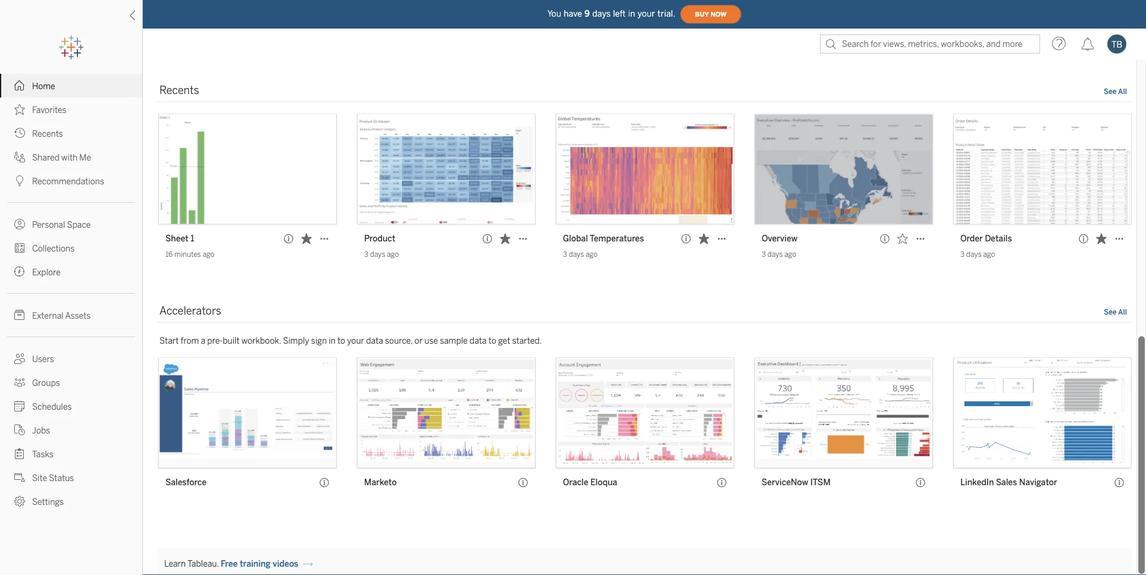 Task type: vqa. For each thing, say whether or not it's contained in the screenshot.
bottom ADD
no



Task type: describe. For each thing, give the bounding box(es) containing it.
accelerators
[[160, 305, 221, 318]]

days for global temperatures
[[569, 250, 585, 259]]

buy
[[696, 11, 709, 18]]

favorites link
[[0, 98, 142, 121]]

training
[[240, 560, 271, 570]]

external assets link
[[0, 304, 142, 328]]

ago for order details
[[984, 250, 996, 259]]

space
[[67, 220, 91, 230]]

16 minutes ago
[[166, 250, 215, 259]]

sales
[[997, 478, 1018, 488]]

linkedin
[[961, 478, 995, 488]]

shared with me link
[[0, 145, 142, 169]]

personal
[[32, 220, 65, 230]]

free
[[221, 560, 238, 570]]

1
[[191, 234, 194, 244]]

by text only_f5he34f image for collections
[[14, 243, 25, 254]]

users link
[[0, 347, 142, 371]]

oracle eloqua
[[563, 478, 618, 488]]

eloqua
[[591, 478, 618, 488]]

or
[[415, 336, 423, 346]]

home link
[[0, 74, 142, 98]]

jobs link
[[0, 419, 142, 442]]

you
[[548, 9, 562, 19]]

start from a pre-built workbook. simply sign in to your data source, or use sample data to get started.
[[160, 336, 542, 346]]

details
[[986, 234, 1013, 244]]

days for order details
[[967, 250, 982, 259]]

see all link for recents
[[1105, 86, 1128, 99]]

site status
[[32, 474, 74, 484]]

ago for global temperatures
[[586, 250, 598, 259]]

all for recents
[[1119, 87, 1128, 96]]

3 days ago for order details
[[961, 250, 996, 259]]

0 horizontal spatial your
[[347, 336, 365, 346]]

global
[[563, 234, 588, 244]]

personal space link
[[0, 213, 142, 236]]

assets
[[65, 311, 91, 321]]

learn tableau.
[[164, 560, 219, 570]]

tableau.
[[188, 560, 219, 570]]

3 for overview
[[762, 250, 766, 259]]

by text only_f5he34f image for personal space
[[14, 219, 25, 230]]

pre-
[[207, 336, 223, 346]]

trial.
[[658, 9, 676, 19]]

groups link
[[0, 371, 142, 395]]

days right 9
[[593, 9, 611, 19]]

salesforce
[[166, 478, 207, 488]]

ago for product
[[387, 250, 399, 259]]

with
[[61, 153, 78, 163]]

site status link
[[0, 466, 142, 490]]

navigator
[[1020, 478, 1058, 488]]

collections link
[[0, 236, 142, 260]]

3 days ago for product
[[364, 250, 399, 259]]

buy now button
[[681, 5, 742, 24]]

0 vertical spatial your
[[638, 9, 656, 19]]

servicenow
[[762, 478, 809, 488]]

favorites
[[32, 105, 66, 115]]

by text only_f5he34f image for favorites
[[14, 104, 25, 115]]

by text only_f5he34f image for tasks
[[14, 449, 25, 460]]

by text only_f5he34f image for recommendations
[[14, 176, 25, 186]]

see all for accelerators
[[1105, 308, 1128, 317]]

overview
[[762, 234, 798, 244]]

navigation panel element
[[0, 36, 142, 514]]

3 days ago for overview
[[762, 250, 797, 259]]

servicenow itsm
[[762, 478, 831, 488]]

order
[[961, 234, 984, 244]]

by text only_f5he34f image for home
[[14, 80, 25, 91]]

sheet 1
[[166, 234, 194, 244]]

built
[[223, 336, 240, 346]]

get
[[499, 336, 511, 346]]

schedules
[[32, 402, 72, 412]]

have
[[564, 9, 583, 19]]

16
[[166, 250, 173, 259]]

workbook.
[[242, 336, 281, 346]]

schedules link
[[0, 395, 142, 419]]

collections
[[32, 244, 75, 254]]

by text only_f5he34f image for users
[[14, 354, 25, 364]]

external assets
[[32, 311, 91, 321]]

oracle
[[563, 478, 589, 488]]

0 vertical spatial in
[[629, 9, 636, 19]]



Task type: locate. For each thing, give the bounding box(es) containing it.
1 ago from the left
[[203, 250, 215, 259]]

settings
[[32, 498, 64, 507]]

3 3 from the left
[[762, 250, 766, 259]]

by text only_f5he34f image for external assets
[[14, 310, 25, 321]]

explore link
[[0, 260, 142, 284]]

0 horizontal spatial in
[[329, 336, 336, 346]]

itsm
[[811, 478, 831, 488]]

by text only_f5he34f image inside home link
[[14, 80, 25, 91]]

by text only_f5he34f image left home
[[14, 80, 25, 91]]

2 3 days ago from the left
[[563, 250, 598, 259]]

4 3 from the left
[[961, 250, 965, 259]]

sample
[[440, 336, 468, 346]]

explore
[[32, 268, 61, 278]]

3 for product
[[364, 250, 369, 259]]

by text only_f5he34f image for groups
[[14, 378, 25, 388]]

2 see all from the top
[[1105, 308, 1128, 317]]

1 vertical spatial all
[[1119, 308, 1128, 317]]

right arrow image
[[303, 560, 313, 570]]

1 by text only_f5he34f image from the top
[[14, 80, 25, 91]]

me
[[79, 153, 91, 163]]

by text only_f5he34f image inside users link
[[14, 354, 25, 364]]

to
[[338, 336, 346, 346], [489, 336, 497, 346]]

left
[[614, 9, 626, 19]]

groups
[[32, 378, 60, 388]]

use
[[425, 336, 438, 346]]

by text only_f5he34f image inside schedules link
[[14, 401, 25, 412]]

marketo
[[364, 478, 397, 488]]

Search for views, metrics, workbooks, and more text field
[[821, 35, 1041, 54]]

see all for recents
[[1105, 87, 1128, 96]]

3 down overview
[[762, 250, 766, 259]]

3 days ago down the product
[[364, 250, 399, 259]]

4 by text only_f5he34f image from the top
[[14, 243, 25, 254]]

3 days ago for global temperatures
[[563, 250, 598, 259]]

all
[[1119, 87, 1128, 96], [1119, 308, 1128, 317]]

2 see all link from the top
[[1105, 307, 1128, 320]]

you have 9 days left in your trial.
[[548, 9, 676, 19]]

1 horizontal spatial recents
[[160, 84, 199, 97]]

1 by text only_f5he34f image from the top
[[14, 104, 25, 115]]

0 horizontal spatial recents
[[32, 129, 63, 139]]

days down the product
[[370, 250, 386, 259]]

your right sign
[[347, 336, 365, 346]]

0 horizontal spatial to
[[338, 336, 346, 346]]

data left the source, at the bottom left of the page
[[366, 336, 383, 346]]

your left trial.
[[638, 9, 656, 19]]

2 data from the left
[[470, 336, 487, 346]]

by text only_f5he34f image inside groups link
[[14, 378, 25, 388]]

ago for sheet 1
[[203, 250, 215, 259]]

1 vertical spatial see all
[[1105, 308, 1128, 317]]

2 by text only_f5he34f image from the top
[[14, 152, 25, 163]]

source,
[[385, 336, 413, 346]]

2 all from the top
[[1119, 308, 1128, 317]]

2 ago from the left
[[387, 250, 399, 259]]

5 by text only_f5he34f image from the top
[[14, 354, 25, 364]]

see for accelerators
[[1105, 308, 1117, 317]]

ago down global temperatures
[[586, 250, 598, 259]]

temperatures
[[590, 234, 644, 244]]

days
[[593, 9, 611, 19], [370, 250, 386, 259], [569, 250, 585, 259], [768, 250, 783, 259], [967, 250, 982, 259]]

external
[[32, 311, 64, 321]]

now
[[711, 11, 727, 18]]

see for recents
[[1105, 87, 1117, 96]]

3 by text only_f5he34f image from the top
[[14, 176, 25, 186]]

2 to from the left
[[489, 336, 497, 346]]

ago down overview
[[785, 250, 797, 259]]

1 data from the left
[[366, 336, 383, 346]]

by text only_f5he34f image left groups
[[14, 378, 25, 388]]

1 to from the left
[[338, 336, 346, 346]]

see all link for accelerators
[[1105, 307, 1128, 320]]

1 all from the top
[[1119, 87, 1128, 96]]

3 days ago down global
[[563, 250, 598, 259]]

by text only_f5he34f image
[[14, 80, 25, 91], [14, 152, 25, 163], [14, 176, 25, 186], [14, 243, 25, 254], [14, 354, 25, 364], [14, 378, 25, 388], [14, 401, 25, 412], [14, 425, 25, 436], [14, 449, 25, 460], [14, 473, 25, 484]]

recents inside main navigation. press the up and down arrow keys to access links. element
[[32, 129, 63, 139]]

by text only_f5he34f image left schedules
[[14, 401, 25, 412]]

1 see from the top
[[1105, 87, 1117, 96]]

by text only_f5he34f image for jobs
[[14, 425, 25, 436]]

by text only_f5he34f image for explore
[[14, 267, 25, 278]]

global temperatures
[[563, 234, 644, 244]]

buy now
[[696, 11, 727, 18]]

started.
[[513, 336, 542, 346]]

7 by text only_f5he34f image from the top
[[14, 401, 25, 412]]

days down order
[[967, 250, 982, 259]]

from
[[181, 336, 199, 346]]

by text only_f5he34f image
[[14, 104, 25, 115], [14, 128, 25, 139], [14, 219, 25, 230], [14, 267, 25, 278], [14, 310, 25, 321], [14, 497, 25, 507]]

learn
[[164, 560, 186, 570]]

your
[[638, 9, 656, 19], [347, 336, 365, 346]]

1 horizontal spatial data
[[470, 336, 487, 346]]

1 vertical spatial see
[[1105, 308, 1117, 317]]

days for overview
[[768, 250, 783, 259]]

status
[[49, 474, 74, 484]]

3 days ago down order
[[961, 250, 996, 259]]

by text only_f5he34f image left tasks
[[14, 449, 25, 460]]

4 by text only_f5he34f image from the top
[[14, 267, 25, 278]]

1 horizontal spatial in
[[629, 9, 636, 19]]

2 by text only_f5he34f image from the top
[[14, 128, 25, 139]]

by text only_f5he34f image for schedules
[[14, 401, 25, 412]]

recents link
[[0, 121, 142, 145]]

by text only_f5he34f image for shared with me
[[14, 152, 25, 163]]

0 horizontal spatial data
[[366, 336, 383, 346]]

0 vertical spatial all
[[1119, 87, 1128, 96]]

by text only_f5he34f image inside explore link
[[14, 267, 25, 278]]

ago down order details at top
[[984, 250, 996, 259]]

recommendations
[[32, 177, 104, 186]]

sheet
[[166, 234, 189, 244]]

3 down the product
[[364, 250, 369, 259]]

to left get
[[489, 336, 497, 346]]

a
[[201, 336, 205, 346]]

by text only_f5he34f image inside tasks link
[[14, 449, 25, 460]]

recents
[[160, 84, 199, 97], [32, 129, 63, 139]]

by text only_f5he34f image inside the site status link
[[14, 473, 25, 484]]

3 3 days ago from the left
[[762, 250, 797, 259]]

to right sign
[[338, 336, 346, 346]]

ago
[[203, 250, 215, 259], [387, 250, 399, 259], [586, 250, 598, 259], [785, 250, 797, 259], [984, 250, 996, 259]]

1 see all link from the top
[[1105, 86, 1128, 99]]

see all
[[1105, 87, 1128, 96], [1105, 308, 1128, 317]]

1 3 from the left
[[364, 250, 369, 259]]

linkedin sales navigator
[[961, 478, 1058, 488]]

by text only_f5he34f image inside settings link
[[14, 497, 25, 507]]

9
[[585, 9, 590, 19]]

6 by text only_f5he34f image from the top
[[14, 378, 25, 388]]

by text only_f5he34f image left shared
[[14, 152, 25, 163]]

0 vertical spatial see all link
[[1105, 86, 1128, 99]]

3 ago from the left
[[586, 250, 598, 259]]

0 vertical spatial see all
[[1105, 87, 1128, 96]]

1 horizontal spatial to
[[489, 336, 497, 346]]

by text only_f5he34f image inside favorites link
[[14, 104, 25, 115]]

personal space
[[32, 220, 91, 230]]

3 by text only_f5he34f image from the top
[[14, 219, 25, 230]]

users
[[32, 355, 54, 364]]

1 3 days ago from the left
[[364, 250, 399, 259]]

videos
[[273, 560, 299, 570]]

by text only_f5he34f image left recommendations
[[14, 176, 25, 186]]

1 vertical spatial in
[[329, 336, 336, 346]]

days for product
[[370, 250, 386, 259]]

see
[[1105, 87, 1117, 96], [1105, 308, 1117, 317]]

1 vertical spatial see all link
[[1105, 307, 1128, 320]]

minutes
[[175, 250, 201, 259]]

tasks link
[[0, 442, 142, 466]]

by text only_f5he34f image left jobs
[[14, 425, 25, 436]]

by text only_f5he34f image inside collections link
[[14, 243, 25, 254]]

in right left
[[629, 9, 636, 19]]

4 3 days ago from the left
[[961, 250, 996, 259]]

data right sample
[[470, 336, 487, 346]]

free training videos link
[[221, 560, 313, 570]]

all for accelerators
[[1119, 308, 1128, 317]]

3 days ago down overview
[[762, 250, 797, 259]]

ago right the "minutes"
[[203, 250, 215, 259]]

recommendations link
[[0, 169, 142, 193]]

jobs
[[32, 426, 50, 436]]

ago down the product
[[387, 250, 399, 259]]

shared
[[32, 153, 60, 163]]

1 see all from the top
[[1105, 87, 1128, 96]]

2 3 from the left
[[563, 250, 568, 259]]

product
[[364, 234, 396, 244]]

by text only_f5he34f image for recents
[[14, 128, 25, 139]]

0 vertical spatial see
[[1105, 87, 1117, 96]]

1 horizontal spatial your
[[638, 9, 656, 19]]

1 vertical spatial your
[[347, 336, 365, 346]]

by text only_f5he34f image inside external assets link
[[14, 310, 25, 321]]

tasks
[[32, 450, 54, 460]]

simply
[[283, 336, 309, 346]]

10 by text only_f5he34f image from the top
[[14, 473, 25, 484]]

home
[[32, 81, 55, 91]]

3 for global temperatures
[[563, 250, 568, 259]]

start
[[160, 336, 179, 346]]

0 vertical spatial recents
[[160, 84, 199, 97]]

settings link
[[0, 490, 142, 514]]

3 for order details
[[961, 250, 965, 259]]

sign
[[311, 336, 327, 346]]

5 by text only_f5he34f image from the top
[[14, 310, 25, 321]]

days down overview
[[768, 250, 783, 259]]

by text only_f5he34f image inside shared with me link
[[14, 152, 25, 163]]

by text only_f5he34f image inside jobs link
[[14, 425, 25, 436]]

8 by text only_f5he34f image from the top
[[14, 425, 25, 436]]

3 down order
[[961, 250, 965, 259]]

in right sign
[[329, 336, 336, 346]]

by text only_f5he34f image inside recommendations 'link'
[[14, 176, 25, 186]]

by text only_f5he34f image inside personal space link
[[14, 219, 25, 230]]

9 by text only_f5he34f image from the top
[[14, 449, 25, 460]]

site
[[32, 474, 47, 484]]

by text only_f5he34f image for site status
[[14, 473, 25, 484]]

3 days ago
[[364, 250, 399, 259], [563, 250, 598, 259], [762, 250, 797, 259], [961, 250, 996, 259]]

ago for overview
[[785, 250, 797, 259]]

5 ago from the left
[[984, 250, 996, 259]]

free training videos
[[221, 560, 299, 570]]

shared with me
[[32, 153, 91, 163]]

4 ago from the left
[[785, 250, 797, 259]]

by text only_f5he34f image for settings
[[14, 497, 25, 507]]

2 see from the top
[[1105, 308, 1117, 317]]

days down global
[[569, 250, 585, 259]]

order details
[[961, 234, 1013, 244]]

by text only_f5he34f image inside recents link
[[14, 128, 25, 139]]

by text only_f5he34f image left users
[[14, 354, 25, 364]]

in
[[629, 9, 636, 19], [329, 336, 336, 346]]

1 vertical spatial recents
[[32, 129, 63, 139]]

6 by text only_f5he34f image from the top
[[14, 497, 25, 507]]

by text only_f5he34f image left collections on the left of page
[[14, 243, 25, 254]]

3 down global
[[563, 250, 568, 259]]

main navigation. press the up and down arrow keys to access links. element
[[0, 74, 142, 514]]

by text only_f5he34f image left site
[[14, 473, 25, 484]]



